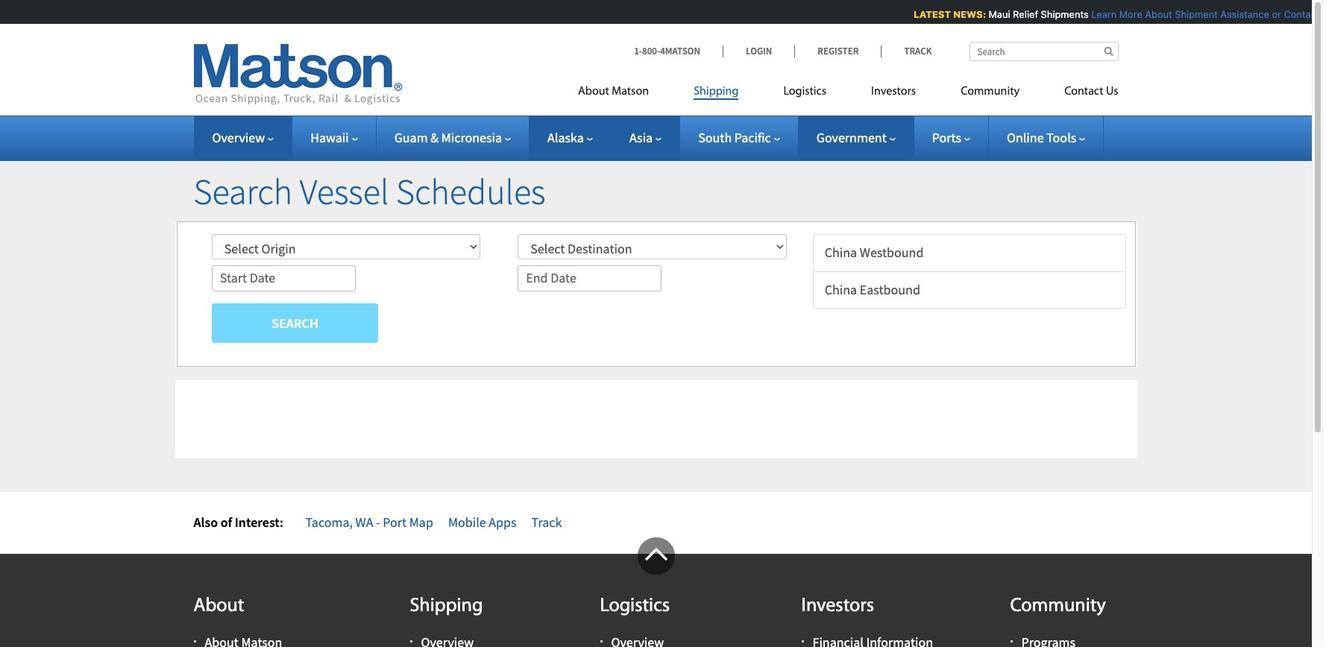 Task type: describe. For each thing, give the bounding box(es) containing it.
maui
[[987, 8, 1009, 20]]

footer containing about
[[0, 538, 1312, 648]]

micronesia
[[441, 129, 502, 146]]

alaska
[[548, 129, 584, 146]]

-
[[376, 514, 380, 531]]

shipments
[[1039, 8, 1087, 20]]

contact us link
[[1042, 78, 1119, 109]]

container
[[1282, 8, 1323, 20]]

community inside top menu "navigation"
[[961, 86, 1020, 98]]

top menu navigation
[[578, 78, 1119, 109]]

1-800-4matson
[[634, 45, 700, 57]]

relief
[[1011, 8, 1037, 20]]

shipment
[[1173, 8, 1216, 20]]

community link
[[939, 78, 1042, 109]]

about for about matson
[[578, 86, 609, 98]]

china westbound link
[[813, 234, 1127, 272]]

search vessel schedules
[[194, 169, 546, 214]]

apps
[[489, 514, 517, 531]]

asia
[[630, 129, 653, 146]]

learn more about shipment assistance or container link
[[1090, 8, 1323, 20]]

logistics inside top menu "navigation"
[[784, 86, 827, 98]]

matson
[[612, 86, 649, 98]]

or
[[1270, 8, 1280, 20]]

guam & micronesia link
[[394, 129, 511, 146]]

tacoma, wa - port map
[[305, 514, 433, 531]]

logistics link
[[761, 78, 849, 109]]

guam & micronesia
[[394, 129, 502, 146]]

hawaii link
[[310, 129, 358, 146]]

westbound
[[860, 244, 924, 261]]

register
[[818, 45, 859, 57]]

guam
[[394, 129, 428, 146]]

Search search field
[[969, 42, 1119, 61]]

online
[[1007, 129, 1044, 146]]

1 vertical spatial investors
[[802, 597, 874, 617]]

shipping link
[[671, 78, 761, 109]]

1 vertical spatial shipping
[[410, 597, 483, 617]]

china for china eastbound
[[825, 281, 857, 298]]

schedules
[[396, 169, 546, 214]]

learn
[[1090, 8, 1115, 20]]

latest
[[912, 8, 949, 20]]

track for bottom the track link
[[532, 514, 562, 531]]

1-
[[634, 45, 642, 57]]

china eastbound
[[825, 281, 920, 298]]

End date text field
[[518, 265, 662, 291]]

1 vertical spatial community
[[1010, 597, 1106, 617]]

asia link
[[630, 129, 662, 146]]

1 vertical spatial logistics
[[600, 597, 670, 617]]

0 vertical spatial about
[[1143, 8, 1171, 20]]

tacoma, wa - port map link
[[305, 514, 433, 531]]

800-
[[642, 45, 660, 57]]

overview link
[[212, 129, 274, 146]]

search for search
[[272, 315, 318, 332]]

online tools
[[1007, 129, 1077, 146]]

0 vertical spatial track link
[[881, 45, 932, 57]]

tools
[[1047, 129, 1077, 146]]



Task type: vqa. For each thing, say whether or not it's contained in the screenshot.
Length associated with Internal Length
no



Task type: locate. For each thing, give the bounding box(es) containing it.
of
[[221, 514, 232, 531]]

investors
[[871, 86, 916, 98], [802, 597, 874, 617]]

blue matson logo with ocean, shipping, truck, rail and logistics written beneath it. image
[[194, 44, 402, 105]]

0 vertical spatial track
[[904, 45, 932, 57]]

track link
[[881, 45, 932, 57], [532, 514, 562, 531]]

overview
[[212, 129, 265, 146]]

1 vertical spatial track link
[[532, 514, 562, 531]]

track
[[904, 45, 932, 57], [532, 514, 562, 531]]

china eastbound link
[[813, 271, 1127, 309]]

china up china eastbound at top
[[825, 244, 857, 261]]

logistics down backtop image at bottom
[[600, 597, 670, 617]]

hawaii
[[310, 129, 349, 146]]

1 horizontal spatial track link
[[881, 45, 932, 57]]

about matson link
[[578, 78, 671, 109]]

0 vertical spatial search
[[194, 169, 293, 214]]

&
[[431, 129, 439, 146]]

government
[[817, 129, 887, 146]]

track for the top the track link
[[904, 45, 932, 57]]

about inside about matson 'link'
[[578, 86, 609, 98]]

footer
[[0, 538, 1312, 648]]

logistics
[[784, 86, 827, 98], [600, 597, 670, 617]]

logistics down register link
[[784, 86, 827, 98]]

1 horizontal spatial track
[[904, 45, 932, 57]]

track link right apps
[[532, 514, 562, 531]]

0 horizontal spatial about
[[194, 597, 244, 617]]

tacoma,
[[305, 514, 353, 531]]

south pacific
[[698, 129, 771, 146]]

0 horizontal spatial logistics
[[600, 597, 670, 617]]

us
[[1106, 86, 1119, 98]]

latest news: maui relief shipments learn more about shipment assistance or container
[[912, 8, 1323, 20]]

register link
[[795, 45, 881, 57]]

news:
[[952, 8, 984, 20]]

also
[[194, 514, 218, 531]]

1 vertical spatial track
[[532, 514, 562, 531]]

0 vertical spatial china
[[825, 244, 857, 261]]

0 vertical spatial shipping
[[694, 86, 739, 98]]

1 horizontal spatial logistics
[[784, 86, 827, 98]]

contact us
[[1065, 86, 1119, 98]]

None search field
[[969, 42, 1119, 61]]

map
[[409, 514, 433, 531]]

community
[[961, 86, 1020, 98], [1010, 597, 1106, 617]]

china
[[825, 244, 857, 261], [825, 281, 857, 298]]

0 horizontal spatial track link
[[532, 514, 562, 531]]

1-800-4matson link
[[634, 45, 723, 57]]

0 horizontal spatial shipping
[[410, 597, 483, 617]]

interest:
[[235, 514, 283, 531]]

contact
[[1065, 86, 1104, 98]]

mobile apps
[[448, 514, 517, 531]]

government link
[[817, 129, 896, 146]]

search down overview link
[[194, 169, 293, 214]]

login link
[[723, 45, 795, 57]]

4matson
[[660, 45, 700, 57]]

port
[[383, 514, 407, 531]]

investors link
[[849, 78, 939, 109]]

1 horizontal spatial about
[[578, 86, 609, 98]]

track down latest
[[904, 45, 932, 57]]

search inside search button
[[272, 315, 318, 332]]

about matson
[[578, 86, 649, 98]]

ports
[[932, 129, 962, 146]]

0 vertical spatial community
[[961, 86, 1020, 98]]

login
[[746, 45, 772, 57]]

1 horizontal spatial shipping
[[694, 86, 739, 98]]

track link down latest
[[881, 45, 932, 57]]

vessel
[[300, 169, 389, 214]]

china westbound
[[825, 244, 924, 261]]

1 vertical spatial about
[[578, 86, 609, 98]]

2 horizontal spatial about
[[1143, 8, 1171, 20]]

investors inside top menu "navigation"
[[871, 86, 916, 98]]

china inside china eastbound "link"
[[825, 281, 857, 298]]

more
[[1118, 8, 1141, 20]]

wa
[[356, 514, 373, 531]]

shipping
[[694, 86, 739, 98], [410, 597, 483, 617]]

0 horizontal spatial track
[[532, 514, 562, 531]]

2 vertical spatial about
[[194, 597, 244, 617]]

shipping inside top menu "navigation"
[[694, 86, 739, 98]]

search down start date text box
[[272, 315, 318, 332]]

mobile apps link
[[448, 514, 517, 531]]

Start date text field
[[212, 265, 356, 291]]

track right apps
[[532, 514, 562, 531]]

1 vertical spatial china
[[825, 281, 857, 298]]

backtop image
[[637, 538, 675, 575]]

mobile
[[448, 514, 486, 531]]

search button
[[212, 303, 379, 343]]

south pacific link
[[698, 129, 780, 146]]

assistance
[[1219, 8, 1268, 20]]

china inside china westbound link
[[825, 244, 857, 261]]

about for about
[[194, 597, 244, 617]]

1 vertical spatial search
[[272, 315, 318, 332]]

2 china from the top
[[825, 281, 857, 298]]

also of interest:
[[194, 514, 283, 531]]

search for search vessel schedules
[[194, 169, 293, 214]]

about
[[1143, 8, 1171, 20], [578, 86, 609, 98], [194, 597, 244, 617]]

south
[[698, 129, 732, 146]]

alaska link
[[548, 129, 593, 146]]

online tools link
[[1007, 129, 1086, 146]]

china for china westbound
[[825, 244, 857, 261]]

search
[[194, 169, 293, 214], [272, 315, 318, 332]]

0 vertical spatial investors
[[871, 86, 916, 98]]

eastbound
[[860, 281, 920, 298]]

0 vertical spatial logistics
[[784, 86, 827, 98]]

ports link
[[932, 129, 970, 146]]

pacific
[[735, 129, 771, 146]]

search image
[[1104, 46, 1113, 56]]

china left eastbound at the top right of the page
[[825, 281, 857, 298]]

1 china from the top
[[825, 244, 857, 261]]



